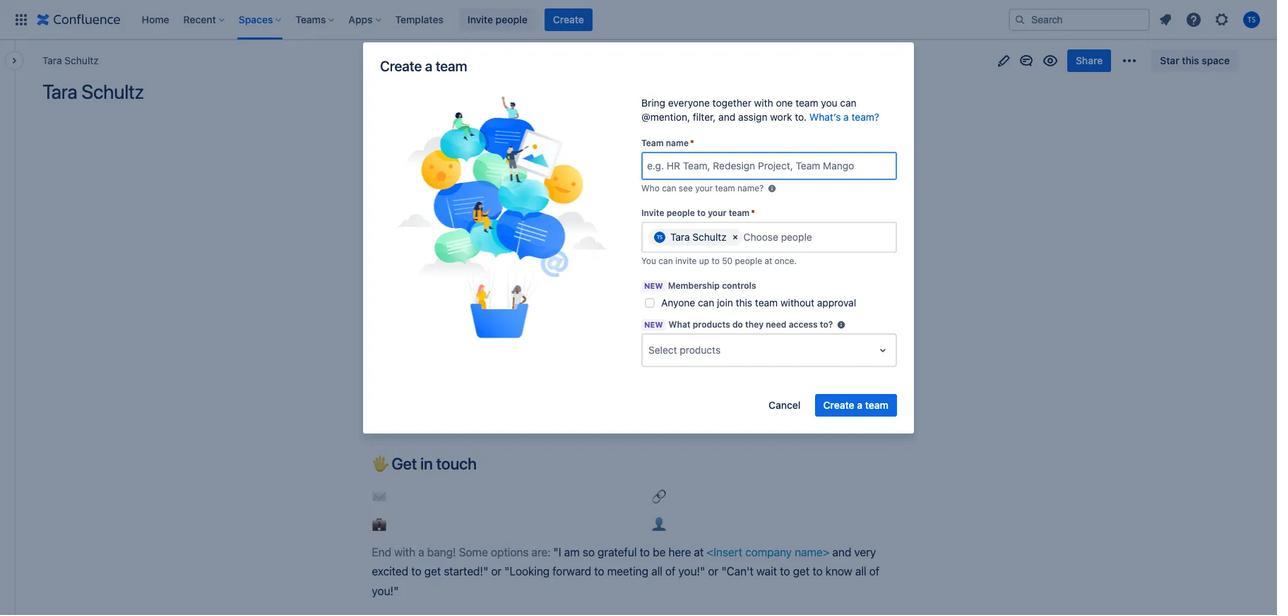 Task type: describe. For each thing, give the bounding box(es) containing it.
access
[[789, 319, 818, 330]]

templates
[[395, 13, 444, 25]]

people for invite people to your team *
[[667, 208, 695, 218]]

bring
[[641, 97, 665, 109]]

templates link
[[391, 8, 448, 31]]

spaces
[[239, 13, 273, 25]]

2 vertical spatial schultz
[[693, 231, 727, 243]]

controls
[[722, 280, 756, 291]]

can inside new membership controls anyone can join this team without approval
[[698, 297, 714, 309]]

blog stream
[[667, 250, 751, 269]]

new membership controls anyone can join this team without approval
[[644, 280, 856, 309]]

create inside create a blog post to share news and announcements with your team and company.
[[667, 281, 700, 293]]

meeting
[[607, 565, 649, 578]]

select products
[[649, 344, 721, 356]]

products for what
[[693, 319, 730, 330]]

getting started in confluence link
[[387, 267, 537, 280]]

once.
[[775, 256, 797, 266]]

2 all from the left
[[855, 565, 867, 578]]

here
[[669, 546, 691, 559]]

star this space
[[1160, 54, 1230, 66]]

in for get
[[420, 454, 433, 473]]

2 of from the left
[[869, 565, 880, 578]]

invite for invite people to your team *
[[641, 208, 664, 218]]

home link
[[137, 8, 173, 31]]

say hello to your colleagues who want to know your name, pronouns, role, team and location (or if you're remote).
[[372, 121, 630, 172]]

2 horizontal spatial people
[[735, 256, 762, 266]]

1 horizontal spatial *
[[751, 208, 755, 218]]

work
[[770, 111, 792, 123]]

create a team image
[[396, 96, 608, 338]]

you
[[641, 256, 656, 266]]

and inside say hello to your colleagues who want to know your name, pronouns, role, team and location (or if you're remote).
[[538, 140, 557, 153]]

2 contributed by from the top
[[448, 315, 509, 326]]

to right wait
[[780, 565, 790, 578]]

star this space button
[[1152, 49, 1238, 72]]

up
[[699, 256, 709, 266]]

to right up
[[712, 256, 720, 266]]

role,
[[485, 140, 507, 153]]

a inside button
[[857, 399, 863, 411]]

colleagues
[[459, 121, 513, 134]]

cancel
[[769, 399, 801, 411]]

membership
[[668, 280, 720, 291]]

touch
[[436, 454, 477, 473]]

team inside bring everyone together with one team you can @mention, filter, and assign work to.
[[796, 97, 818, 109]]

"can't
[[721, 565, 754, 578]]

0 vertical spatial tara schultz
[[42, 54, 99, 66]]

banner containing home
[[0, 0, 1277, 40]]

to right hello
[[420, 121, 431, 134]]

post
[[737, 281, 760, 293]]

wait
[[757, 565, 777, 578]]

tara schultz link
[[42, 54, 99, 68]]

one
[[776, 97, 793, 109]]

you're
[[372, 160, 403, 172]]

invite
[[675, 256, 697, 266]]

team?
[[852, 111, 879, 123]]

blog
[[667, 250, 698, 269]]

to.
[[795, 111, 807, 123]]

be
[[653, 546, 666, 559]]

💼
[[372, 518, 389, 531]]

1 by from the top
[[497, 282, 507, 293]]

this inside new membership controls anyone can join this team without approval
[[736, 297, 752, 309]]

create inside global element
[[553, 13, 584, 25]]

your inside create a blog post to share news and announcements with your team and company.
[[691, 339, 713, 352]]

2 contributed from the top
[[448, 315, 495, 326]]

e.g. HR Team, Redesign Project, Team Mango field
[[643, 153, 896, 179]]

team inside new membership controls anyone can join this team without approval
[[755, 297, 778, 309]]

very
[[854, 546, 876, 559]]

(or
[[603, 140, 618, 153]]

what products do they need access to?
[[669, 319, 833, 330]]

1 all from the left
[[651, 565, 663, 578]]

invite people button
[[459, 8, 536, 31]]

am
[[564, 546, 580, 559]]

new for new
[[644, 320, 663, 329]]

company
[[745, 546, 792, 559]]

your down say
[[372, 140, 394, 153]]

name
[[666, 138, 689, 148]]

approval
[[817, 297, 856, 309]]

end with a bang! some options are: "i am so grateful to be here at <insert company name>
[[372, 546, 830, 559]]

some
[[459, 546, 488, 559]]

0 vertical spatial schultz
[[65, 54, 99, 66]]

1 of from the left
[[665, 565, 676, 578]]

with inside create a blog post to share news and announcements with your team and company.
[[667, 339, 688, 352]]

forward
[[553, 565, 591, 578]]

getting
[[387, 267, 425, 280]]

1 vertical spatial schultz
[[81, 80, 144, 103]]

name,
[[397, 140, 428, 153]]

1 horizontal spatial you!"
[[679, 565, 705, 578]]

this inside button
[[1182, 54, 1199, 66]]

they
[[745, 319, 764, 330]]

updated
[[437, 239, 498, 258]]

company.
[[667, 358, 715, 371]]

create a team element
[[381, 96, 624, 342]]

and up the what products do they need access to?
[[740, 300, 759, 313]]

<insert
[[707, 546, 742, 559]]

your for who
[[695, 183, 713, 194]]

on
[[607, 205, 625, 224]]

2 get from the left
[[793, 565, 810, 578]]

name?
[[738, 183, 764, 194]]

to down end with a bang! some options are: "i am so grateful to be here at <insert company name>
[[594, 565, 604, 578]]

new for new membership controls anyone can join this team without approval
[[644, 281, 663, 290]]

that
[[492, 205, 520, 224]]

create link
[[544, 8, 593, 31]]

excited
[[372, 565, 408, 578]]

do
[[733, 319, 743, 330]]

search image
[[1014, 14, 1026, 25]]

and inside bring everyone together with one team you can @mention, filter, and assign work to.
[[719, 111, 736, 123]]

2 vertical spatial with
[[394, 546, 415, 559]]

team inside say hello to your colleagues who want to know your name, pronouns, role, team and location (or if you're remote).
[[510, 140, 536, 153]]

2 by from the top
[[497, 315, 507, 326]]

know inside and very excited to get started!" or "looking forward to meeting all of you!" or "can't wait to get to know all of you!"
[[826, 565, 852, 578]]

name>
[[795, 546, 830, 559]]

to left be
[[640, 546, 650, 559]]

settings icon image
[[1214, 11, 1231, 28]]

say
[[372, 121, 390, 134]]

with inside bring everyone together with one team you can @mention, filter, and assign work to.
[[754, 97, 773, 109]]

spaces button
[[234, 8, 287, 31]]

create a team button
[[815, 394, 897, 417]]

can right 'you' at the top of page
[[659, 256, 673, 266]]



Task type: locate. For each thing, give the bounding box(es) containing it.
🔗
[[652, 490, 669, 503]]

get down name>
[[793, 565, 810, 578]]

can left see
[[662, 183, 676, 194]]

at
[[765, 256, 772, 266], [694, 546, 704, 559]]

0 horizontal spatial this
[[736, 297, 752, 309]]

or down options
[[491, 565, 502, 578]]

in
[[467, 267, 476, 280], [420, 454, 433, 473]]

everyone
[[668, 97, 710, 109]]

1 vertical spatial invite
[[641, 208, 664, 218]]

1 vertical spatial in
[[420, 454, 433, 473]]

recently
[[372, 239, 434, 258]]

share
[[680, 300, 708, 313]]

create inside button
[[823, 399, 855, 411]]

0 vertical spatial contributed by
[[448, 282, 509, 293]]

bring everyone together with one team you can @mention, filter, and assign work to.
[[641, 97, 857, 123]]

what's a team?
[[809, 111, 879, 123]]

to up what
[[667, 300, 677, 313]]

1 vertical spatial products
[[680, 344, 721, 356]]

1 vertical spatial know
[[826, 565, 852, 578]]

1 vertical spatial contributed by
[[448, 315, 509, 326]]

join
[[717, 297, 733, 309]]

invite for invite people
[[468, 13, 493, 25]]

and inside and very excited to get started!" or "looking forward to meeting all of you!" or "can't wait to get to know all of you!"
[[833, 546, 852, 559]]

confluence
[[479, 267, 537, 280]]

can
[[840, 97, 857, 109], [662, 183, 676, 194], [659, 256, 673, 266], [698, 297, 714, 309]]

cancel button
[[760, 394, 809, 417]]

people down see
[[667, 208, 695, 218]]

of down the here
[[665, 565, 676, 578]]

team up clear icon
[[729, 208, 750, 218]]

create a team
[[380, 58, 467, 74], [823, 399, 889, 411]]

1 contributed by from the top
[[448, 282, 509, 293]]

0 horizontal spatial of
[[665, 565, 676, 578]]

team down do at the bottom of page
[[716, 339, 741, 352]]

you can invite up to 50 people       at once.
[[641, 256, 797, 266]]

can inside bring everyone together with one team you can @mention, filter, and assign work to.
[[840, 97, 857, 109]]

0 vertical spatial *
[[690, 138, 694, 148]]

your right see
[[695, 183, 713, 194]]

people
[[496, 13, 528, 25], [667, 208, 695, 218], [735, 256, 762, 266]]

i've
[[523, 205, 548, 224]]

1 horizontal spatial people
[[667, 208, 695, 218]]

team down "templates" link
[[436, 58, 467, 74]]

1 horizontal spatial know
[[826, 565, 852, 578]]

space
[[1202, 54, 1230, 66]]

your
[[433, 121, 456, 134], [372, 140, 394, 153], [695, 183, 713, 194], [708, 208, 727, 218], [691, 339, 713, 352]]

1 get from the left
[[424, 565, 441, 578]]

0 horizontal spatial you!"
[[372, 585, 399, 597]]

0 horizontal spatial know
[[581, 121, 607, 134]]

1 vertical spatial people
[[667, 208, 695, 218]]

new down 'you' at the top of page
[[644, 281, 663, 290]]

recent
[[391, 205, 441, 224]]

2 horizontal spatial with
[[754, 97, 773, 109]]

@mention,
[[641, 111, 690, 123]]

with up assign
[[754, 97, 773, 109]]

1 vertical spatial new
[[644, 320, 663, 329]]

global element
[[8, 0, 1006, 39]]

get
[[391, 454, 417, 473]]

people inside button
[[496, 13, 528, 25]]

0 vertical spatial know
[[581, 121, 607, 134]]

0 vertical spatial in
[[467, 267, 476, 280]]

0 horizontal spatial in
[[420, 454, 433, 473]]

want
[[540, 121, 565, 134]]

create a team down "templates" link
[[380, 58, 467, 74]]

get
[[424, 565, 441, 578], [793, 565, 810, 578]]

1 vertical spatial by
[[497, 315, 507, 326]]

at left once.
[[765, 256, 772, 266]]

2 vertical spatial tara
[[670, 231, 690, 243]]

team down open icon
[[865, 399, 889, 411]]

a
[[425, 58, 432, 74], [844, 111, 849, 123], [703, 281, 709, 293], [857, 399, 863, 411], [418, 546, 424, 559]]

and very excited to get started!" or "looking forward to meeting all of you!" or "can't wait to get to know all of you!"
[[372, 546, 883, 597]]

0 horizontal spatial *
[[690, 138, 694, 148]]

and left the very
[[833, 546, 852, 559]]

all down the very
[[855, 565, 867, 578]]

0 horizontal spatial or
[[491, 565, 502, 578]]

create a team down open icon
[[823, 399, 889, 411]]

1 horizontal spatial of
[[869, 565, 880, 578]]

news
[[710, 300, 737, 313]]

1 contributed from the top
[[448, 282, 495, 293]]

0 vertical spatial tara
[[42, 54, 62, 66]]

clear image
[[730, 232, 741, 243]]

bang!
[[427, 546, 456, 559]]

in down updated
[[467, 267, 476, 280]]

to
[[420, 121, 431, 134], [568, 121, 578, 134], [697, 208, 706, 218], [712, 256, 720, 266], [667, 300, 677, 313], [640, 546, 650, 559], [411, 565, 421, 578], [594, 565, 604, 578], [780, 565, 790, 578], [813, 565, 823, 578]]

to down name>
[[813, 565, 823, 578]]

who
[[641, 183, 660, 194]]

open image
[[875, 342, 892, 359]]

Search field
[[1009, 8, 1150, 31]]

with right end on the bottom of the page
[[394, 546, 415, 559]]

select
[[649, 344, 677, 356]]

all down be
[[651, 565, 663, 578]]

or
[[491, 565, 502, 578], [708, 565, 719, 578]]

invite people to your team *
[[641, 208, 755, 218]]

0 horizontal spatial with
[[394, 546, 415, 559]]

assign
[[738, 111, 768, 123]]

1 vertical spatial tara
[[42, 80, 77, 103]]

to right want
[[568, 121, 578, 134]]

stream
[[702, 250, 751, 269]]

contributed down getting started in confluence link
[[448, 282, 495, 293]]

anyone
[[661, 297, 695, 309]]

* down name?
[[751, 208, 755, 218]]

tara schultz
[[42, 54, 99, 66], [42, 80, 144, 103], [670, 231, 727, 243]]

need
[[766, 319, 787, 330]]

your for invite
[[708, 208, 727, 218]]

1 vertical spatial *
[[751, 208, 755, 218]]

0 vertical spatial with
[[754, 97, 773, 109]]

this right star
[[1182, 54, 1199, 66]]

0 vertical spatial you!"
[[679, 565, 705, 578]]

1 vertical spatial tara schultz
[[42, 80, 144, 103]]

invite right templates
[[468, 13, 493, 25]]

create a blog post to share news and announcements with your team and company.
[[667, 281, 763, 371]]

1 or from the left
[[491, 565, 502, 578]]

contributed down getting started in confluence
[[448, 315, 495, 326]]

0 horizontal spatial invite
[[468, 13, 493, 25]]

0 vertical spatial people
[[496, 13, 528, 25]]

get down bang!
[[424, 565, 441, 578]]

your for say
[[433, 121, 456, 134]]

0 horizontal spatial all
[[651, 565, 663, 578]]

0 vertical spatial create a team
[[380, 58, 467, 74]]

Choose people text field
[[744, 230, 831, 244]]

team down post
[[755, 297, 778, 309]]

see
[[679, 183, 693, 194]]

1 new from the top
[[644, 281, 663, 290]]

1 horizontal spatial get
[[793, 565, 810, 578]]

1 vertical spatial this
[[736, 297, 752, 309]]

location
[[560, 140, 600, 153]]

what's a team? link
[[809, 111, 879, 123]]

1 horizontal spatial in
[[467, 267, 476, 280]]

banner
[[0, 0, 1277, 40]]

team left name?
[[715, 183, 735, 194]]

1 vertical spatial contributed
[[448, 315, 495, 326]]

or down <insert
[[708, 565, 719, 578]]

can left the 'join'
[[698, 297, 714, 309]]

1 vertical spatial at
[[694, 546, 704, 559]]

2 or from the left
[[708, 565, 719, 578]]

and down want
[[538, 140, 557, 153]]

people right 50
[[735, 256, 762, 266]]

team inside button
[[865, 399, 889, 411]]

and down they
[[744, 339, 763, 352]]

🖐 get in touch
[[372, 454, 477, 473]]

this
[[1182, 54, 1199, 66], [736, 297, 752, 309]]

2 vertical spatial tara schultz
[[670, 231, 727, 243]]

without
[[781, 297, 815, 309]]

hello
[[393, 121, 417, 134]]

know
[[581, 121, 607, 134], [826, 565, 852, 578]]

1 horizontal spatial or
[[708, 565, 719, 578]]

all
[[651, 565, 663, 578], [855, 565, 867, 578]]

your down who can see your team name?
[[708, 208, 727, 218]]

end
[[372, 546, 391, 559]]

your up pronouns,
[[433, 121, 456, 134]]

invite down who
[[641, 208, 664, 218]]

can up what's a team?
[[840, 97, 857, 109]]

0 vertical spatial invite
[[468, 13, 493, 25]]

who can see your team name?
[[641, 183, 764, 194]]

new left what
[[644, 320, 663, 329]]

0 vertical spatial at
[[765, 256, 772, 266]]

products
[[693, 319, 730, 330], [680, 344, 721, 356]]

products for select
[[680, 344, 721, 356]]

of down the very
[[869, 565, 880, 578]]

invite people
[[468, 13, 528, 25]]

1 horizontal spatial this
[[1182, 54, 1199, 66]]

1 vertical spatial with
[[667, 339, 688, 352]]

to?
[[820, 319, 833, 330]]

know up location
[[581, 121, 607, 134]]

1 horizontal spatial create a team
[[823, 399, 889, 411]]

invite inside button
[[468, 13, 493, 25]]

together
[[713, 97, 752, 109]]

so
[[583, 546, 595, 559]]

0 vertical spatial new
[[644, 281, 663, 290]]

new inside new membership controls anyone can join this team without approval
[[644, 281, 663, 290]]

contributed
[[448, 282, 495, 293], [448, 315, 495, 326]]

1 horizontal spatial all
[[855, 565, 867, 578]]

people for invite people
[[496, 13, 528, 25]]

1 horizontal spatial invite
[[641, 208, 664, 218]]

1 horizontal spatial at
[[765, 256, 772, 266]]

2 vertical spatial people
[[735, 256, 762, 266]]

a inside create a blog post to share news and announcements with your team and company.
[[703, 281, 709, 293]]

star
[[1160, 54, 1180, 66]]

0 horizontal spatial create a team
[[380, 58, 467, 74]]

team inside create a blog post to share news and announcements with your team and company.
[[716, 339, 741, 352]]

"i
[[554, 546, 561, 559]]

to inside create a blog post to share news and announcements with your team and company.
[[667, 300, 677, 313]]

create a team inside button
[[823, 399, 889, 411]]

with down what
[[667, 339, 688, 352]]

pages
[[445, 205, 488, 224]]

pronouns,
[[431, 140, 482, 153]]

1 vertical spatial create a team
[[823, 399, 889, 411]]

2 new from the top
[[644, 320, 663, 329]]

to down who can see your team name?
[[697, 208, 706, 218]]

what's
[[809, 111, 841, 123]]

team up "to."
[[796, 97, 818, 109]]

in right get
[[420, 454, 433, 473]]

you!" down the here
[[679, 565, 705, 578]]

0 horizontal spatial get
[[424, 565, 441, 578]]

and
[[719, 111, 736, 123], [538, 140, 557, 153], [740, 300, 759, 313], [744, 339, 763, 352], [833, 546, 852, 559]]

you!" down excited
[[372, 585, 399, 597]]

tara schultz image
[[654, 232, 665, 243]]

* right name
[[690, 138, 694, 148]]

edit this page image
[[995, 52, 1012, 69]]

in for started
[[467, 267, 476, 280]]

0 vertical spatial this
[[1182, 54, 1199, 66]]

home
[[142, 13, 169, 25]]

0 vertical spatial products
[[693, 319, 730, 330]]

your team name is visible to anyone in your organisation. it may be visible on work shared outside your organisation. image
[[767, 183, 778, 194]]

🖐
[[372, 454, 388, 473]]

at right the here
[[694, 546, 704, 559]]

your down announcements
[[691, 339, 713, 352]]

team name *
[[641, 138, 694, 148]]

know down name>
[[826, 565, 852, 578]]

are:
[[532, 546, 551, 559]]

who
[[516, 121, 537, 134]]

people left create link
[[496, 13, 528, 25]]

you
[[821, 97, 838, 109]]

products down the news
[[693, 319, 730, 330]]

grateful
[[598, 546, 637, 559]]

👤
[[652, 518, 669, 531]]

0 vertical spatial by
[[497, 282, 507, 293]]

📄 recent pages that i've worked on
[[372, 205, 625, 224]]

to right excited
[[411, 565, 421, 578]]

0 horizontal spatial people
[[496, 13, 528, 25]]

team
[[641, 138, 664, 148]]

worked
[[551, 205, 603, 224]]

products up company.
[[680, 344, 721, 356]]

1 horizontal spatial with
[[667, 339, 688, 352]]

0 vertical spatial contributed
[[448, 282, 495, 293]]

and down together
[[719, 111, 736, 123]]

started!"
[[444, 565, 488, 578]]

confluence image
[[37, 11, 120, 28], [37, 11, 120, 28]]

team down who
[[510, 140, 536, 153]]

know inside say hello to your colleagues who want to know your name, pronouns, role, team and location (or if you're remote).
[[581, 121, 607, 134]]

this down post
[[736, 297, 752, 309]]

schultz
[[65, 54, 99, 66], [81, 80, 144, 103], [693, 231, 727, 243]]

📄
[[372, 205, 388, 224]]

what
[[669, 319, 691, 330]]

0 horizontal spatial at
[[694, 546, 704, 559]]

1 vertical spatial you!"
[[372, 585, 399, 597]]

invite
[[468, 13, 493, 25], [641, 208, 664, 218]]



Task type: vqa. For each thing, say whether or not it's contained in the screenshot.
'excited'
yes



